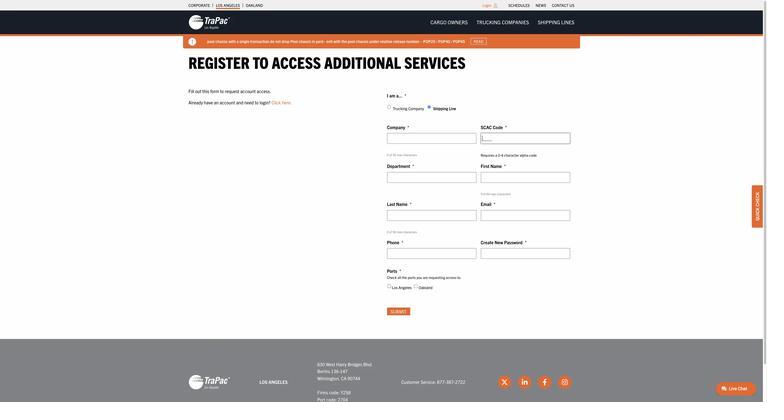 Task type: vqa. For each thing, say whether or not it's contained in the screenshot.
Los Angeles option
yes



Task type: locate. For each thing, give the bounding box(es) containing it.
1 horizontal spatial a
[[496, 153, 498, 158]]

blvd
[[364, 362, 372, 368]]

2 horizontal spatial los angeles
[[392, 285, 412, 290]]

shipping right shipping line radio
[[434, 106, 448, 111]]

/ left the pop40
[[436, 39, 438, 44]]

scac code *
[[481, 125, 507, 130]]

0 of 50 max characters up phone *
[[387, 230, 417, 234]]

quick
[[755, 208, 761, 221]]

account
[[240, 88, 256, 94], [220, 100, 235, 105]]

pool
[[207, 39, 215, 44], [348, 39, 355, 44]]

0 up email
[[481, 192, 483, 196]]

1 vertical spatial 50
[[487, 192, 490, 196]]

1 horizontal spatial account
[[240, 88, 256, 94]]

1 horizontal spatial -
[[420, 39, 422, 44]]

Shipping Line radio
[[428, 105, 431, 109]]

contact
[[552, 3, 569, 8]]

chassis left under
[[356, 39, 369, 44]]

account right an
[[220, 100, 235, 105]]

requesting
[[429, 276, 445, 280]]

0
[[387, 153, 389, 157], [481, 192, 483, 196], [387, 230, 389, 234]]

0 up phone
[[387, 230, 389, 234]]

- right number
[[420, 39, 422, 44]]

shipping line
[[434, 106, 457, 111]]

light image
[[494, 3, 498, 8]]

firms code:  y258
[[318, 391, 351, 396]]

to right the form
[[220, 88, 224, 94]]

character
[[504, 153, 519, 158]]

max
[[397, 153, 403, 157], [491, 192, 496, 196], [397, 230, 403, 234]]

bridges
[[348, 362, 363, 368]]

corporate
[[189, 3, 210, 8]]

387-
[[446, 380, 456, 385]]

0 vertical spatial menu bar
[[506, 1, 578, 9]]

147
[[340, 369, 348, 375]]

50 for last
[[393, 230, 396, 234]]

1 vertical spatial trucking
[[393, 106, 408, 111]]

pool chassis with a single transaction  do not drop pool chassis in yard -  exit with the pool chassis under relative release number -  pop20 / pop40 / pop45
[[207, 39, 465, 44]]

1 vertical spatial characters
[[497, 192, 511, 196]]

0 horizontal spatial -
[[324, 39, 326, 44]]

* down requires a 2-4 character alpha code on the top right of the page
[[504, 164, 506, 169]]

0 horizontal spatial los angeles
[[216, 3, 240, 8]]

menu bar containing schedules
[[506, 1, 578, 9]]

with right exit
[[334, 39, 341, 44]]

new
[[495, 240, 504, 245]]

1 / from the left
[[436, 39, 438, 44]]

50
[[393, 153, 396, 157], [487, 192, 490, 196], [393, 230, 396, 234]]

to right need
[[255, 100, 259, 105]]

None password field
[[481, 249, 571, 259]]

0 vertical spatial angeles
[[224, 3, 240, 8]]

chassis up register
[[216, 39, 228, 44]]

los inside "register to access additional services" main content
[[392, 285, 398, 290]]

1 los angeles image from the top
[[189, 15, 230, 30]]

schedules link
[[509, 1, 530, 9]]

login link
[[483, 3, 492, 8]]

of for last
[[390, 230, 392, 234]]

login
[[483, 3, 492, 8]]

access
[[272, 52, 321, 72]]

pool
[[291, 39, 298, 44]]

of
[[390, 153, 392, 157], [484, 192, 486, 196], [390, 230, 392, 234]]

0 vertical spatial 0 of 50 max characters
[[387, 153, 417, 157]]

menu bar inside banner
[[426, 17, 579, 28]]

corporate link
[[189, 1, 210, 9]]

banner
[[0, 10, 768, 49]]

* right code
[[505, 125, 507, 130]]

/
[[436, 39, 438, 44], [451, 39, 452, 44]]

1 vertical spatial oakland
[[419, 285, 433, 290]]

136-
[[331, 369, 340, 375]]

0 horizontal spatial angeles
[[224, 3, 240, 8]]

code
[[530, 153, 537, 158]]

account up need
[[240, 88, 256, 94]]

trucking
[[477, 19, 501, 25], [393, 106, 408, 111]]

0 horizontal spatial chassis
[[216, 39, 228, 44]]

check
[[755, 193, 761, 207], [387, 276, 397, 280]]

0 horizontal spatial company
[[387, 125, 405, 130]]

1 vertical spatial los angeles image
[[189, 375, 230, 391]]

need
[[245, 100, 254, 105]]

los angeles
[[216, 3, 240, 8], [392, 285, 412, 290], [260, 380, 288, 385]]

0 vertical spatial company
[[409, 106, 424, 111]]

company
[[409, 106, 424, 111], [387, 125, 405, 130]]

2 vertical spatial max
[[397, 230, 403, 234]]

0 vertical spatial max
[[397, 153, 403, 157]]

oakland right "los angeles" link
[[246, 3, 263, 8]]

menu bar containing cargo owners
[[426, 17, 579, 28]]

shipping for shipping lines
[[538, 19, 561, 25]]

1 vertical spatial 0
[[481, 192, 483, 196]]

ports * check all the ports you are requesting access to.
[[387, 269, 462, 280]]

los angeles image inside banner
[[189, 15, 230, 30]]

None submit
[[387, 308, 410, 316]]

1 horizontal spatial the
[[402, 276, 407, 280]]

1 horizontal spatial chassis
[[299, 39, 311, 44]]

the inside the ports * check all the ports you are requesting access to.
[[402, 276, 407, 280]]

trucking inside menu bar
[[477, 19, 501, 25]]

max for company
[[397, 153, 403, 157]]

los inside footer
[[260, 380, 268, 385]]

contact us
[[552, 3, 575, 8]]

access
[[446, 276, 457, 280]]

out
[[195, 88, 201, 94]]

pool right exit
[[348, 39, 355, 44]]

2 horizontal spatial angeles
[[399, 285, 412, 290]]

1 vertical spatial account
[[220, 100, 235, 105]]

1 vertical spatial menu bar
[[426, 17, 579, 28]]

1 vertical spatial to
[[220, 88, 224, 94]]

0 horizontal spatial check
[[387, 276, 397, 280]]

name right first on the right of page
[[491, 164, 502, 169]]

name for last name
[[396, 202, 408, 207]]

of up phone
[[390, 230, 392, 234]]

1 horizontal spatial los
[[260, 380, 268, 385]]

trucking inside "register to access additional services" main content
[[393, 106, 408, 111]]

1 vertical spatial the
[[402, 276, 407, 280]]

chassis left in
[[299, 39, 311, 44]]

0 horizontal spatial pool
[[207, 39, 215, 44]]

1 horizontal spatial trucking
[[477, 19, 501, 25]]

pool right solid icon
[[207, 39, 215, 44]]

0 vertical spatial of
[[390, 153, 392, 157]]

characters for first name *
[[497, 192, 511, 196]]

phone *
[[387, 240, 404, 245]]

a left the single
[[237, 39, 239, 44]]

oakland
[[246, 3, 263, 8], [419, 285, 433, 290]]

am
[[390, 93, 396, 98]]

trucking down login
[[477, 19, 501, 25]]

2 vertical spatial 0
[[387, 230, 389, 234]]

trucking company
[[393, 106, 424, 111]]

1 horizontal spatial shipping
[[538, 19, 561, 25]]

2-
[[498, 153, 502, 158]]

shipping
[[538, 19, 561, 25], [434, 106, 448, 111]]

0 of 50 max characters up department *
[[387, 153, 417, 157]]

0 vertical spatial a
[[237, 39, 239, 44]]

1 vertical spatial los angeles
[[392, 285, 412, 290]]

of up email
[[484, 192, 486, 196]]

banner containing cargo owners
[[0, 10, 768, 49]]

2 vertical spatial of
[[390, 230, 392, 234]]

1 vertical spatial max
[[491, 192, 496, 196]]

50 up department
[[393, 153, 396, 157]]

check down ports
[[387, 276, 397, 280]]

2 vertical spatial 50
[[393, 230, 396, 234]]

1 vertical spatial check
[[387, 276, 397, 280]]

* down the trucking company
[[408, 125, 410, 130]]

los angeles image
[[189, 15, 230, 30], [189, 375, 230, 391]]

max up email *
[[491, 192, 496, 196]]

a left '2-'
[[496, 153, 498, 158]]

name right last
[[396, 202, 408, 207]]

0 vertical spatial check
[[755, 193, 761, 207]]

transaction
[[250, 39, 269, 44]]

yard
[[316, 39, 324, 44]]

0 horizontal spatial /
[[436, 39, 438, 44]]

0 horizontal spatial with
[[229, 39, 236, 44]]

0 horizontal spatial los
[[216, 3, 223, 8]]

0 vertical spatial 0
[[387, 153, 389, 157]]

not
[[276, 39, 281, 44]]

1 vertical spatial company
[[387, 125, 405, 130]]

code
[[493, 125, 503, 130]]

2 vertical spatial los angeles
[[260, 380, 288, 385]]

0 vertical spatial 50
[[393, 153, 396, 157]]

check up quick
[[755, 193, 761, 207]]

2 los angeles image from the top
[[189, 375, 230, 391]]

0 vertical spatial characters
[[403, 153, 417, 157]]

0 of 50 max characters up email *
[[481, 192, 511, 196]]

2 horizontal spatial los
[[392, 285, 398, 290]]

shipping inside "register to access additional services" main content
[[434, 106, 448, 111]]

0 vertical spatial account
[[240, 88, 256, 94]]

1 horizontal spatial angeles
[[269, 380, 288, 385]]

- left exit
[[324, 39, 326, 44]]

2 chassis from the left
[[299, 39, 311, 44]]

0 horizontal spatial the
[[342, 39, 347, 44]]

requires
[[481, 153, 495, 158]]

2 vertical spatial characters
[[403, 230, 417, 234]]

firms
[[318, 391, 328, 396]]

characters for last name *
[[403, 230, 417, 234]]

1 horizontal spatial los angeles
[[260, 380, 288, 385]]

with left the single
[[229, 39, 236, 44]]

berths
[[318, 369, 330, 375]]

/ left the pop45
[[451, 39, 452, 44]]

0 vertical spatial los angeles image
[[189, 15, 230, 30]]

0 vertical spatial los
[[216, 3, 223, 8]]

none submit inside "register to access additional services" main content
[[387, 308, 410, 316]]

1 vertical spatial angeles
[[399, 285, 412, 290]]

first
[[481, 164, 490, 169]]

None text field
[[387, 133, 477, 144], [481, 172, 571, 183], [481, 211, 571, 221], [387, 249, 477, 259], [387, 133, 477, 144], [481, 172, 571, 183], [481, 211, 571, 221], [387, 249, 477, 259]]

form
[[210, 88, 219, 94]]

0 horizontal spatial name
[[396, 202, 408, 207]]

90744
[[348, 376, 361, 382]]

company left shipping line radio
[[409, 106, 424, 111]]

0 vertical spatial shipping
[[538, 19, 561, 25]]

shipping inside menu bar
[[538, 19, 561, 25]]

shipping down news "link"
[[538, 19, 561, 25]]

* right department
[[413, 164, 415, 169]]

already
[[189, 100, 203, 105]]

1 horizontal spatial with
[[334, 39, 341, 44]]

create new password *
[[481, 240, 527, 245]]

1 horizontal spatial /
[[451, 39, 452, 44]]

1 vertical spatial shipping
[[434, 106, 448, 111]]

0 horizontal spatial account
[[220, 100, 235, 105]]

2 vertical spatial angeles
[[269, 380, 288, 385]]

1 vertical spatial los
[[392, 285, 398, 290]]

1 horizontal spatial name
[[491, 164, 502, 169]]

max up department
[[397, 153, 403, 157]]

services
[[405, 52, 466, 72]]

2 horizontal spatial chassis
[[356, 39, 369, 44]]

None text field
[[481, 133, 571, 144], [387, 172, 477, 183], [387, 211, 477, 221], [481, 133, 571, 144], [387, 172, 477, 183], [387, 211, 477, 221]]

of for first
[[484, 192, 486, 196]]

relative
[[380, 39, 393, 44]]

menu bar
[[506, 1, 578, 9], [426, 17, 579, 28]]

0 up department
[[387, 153, 389, 157]]

Oakland checkbox
[[414, 285, 418, 289]]

here.
[[282, 100, 292, 105]]

1 horizontal spatial pool
[[348, 39, 355, 44]]

service:
[[421, 380, 436, 385]]

1 with from the left
[[229, 39, 236, 44]]

* right password
[[525, 240, 527, 245]]

0 for last name
[[387, 230, 389, 234]]

1 horizontal spatial oakland
[[419, 285, 433, 290]]

the right exit
[[342, 39, 347, 44]]

footer
[[0, 340, 764, 403]]

to down transaction
[[253, 52, 269, 72]]

oakland right oakland checkbox
[[419, 285, 433, 290]]

50 up phone *
[[393, 230, 396, 234]]

0 vertical spatial oakland
[[246, 3, 263, 8]]

1 vertical spatial 0 of 50 max characters
[[481, 192, 511, 196]]

of up department
[[390, 153, 392, 157]]

0 vertical spatial trucking
[[477, 19, 501, 25]]

2 vertical spatial to
[[255, 100, 259, 105]]

3 chassis from the left
[[356, 39, 369, 44]]

2 vertical spatial 0 of 50 max characters
[[387, 230, 417, 234]]

trucking companies link
[[473, 17, 534, 28]]

news
[[536, 3, 547, 8]]

all
[[398, 276, 401, 280]]

50 up email *
[[487, 192, 490, 196]]

max up phone *
[[397, 230, 403, 234]]

the right all
[[402, 276, 407, 280]]

2 vertical spatial los
[[260, 380, 268, 385]]

0 of 50 max characters for last name
[[387, 230, 417, 234]]

0 horizontal spatial a
[[237, 39, 239, 44]]

0 horizontal spatial trucking
[[393, 106, 408, 111]]

0 horizontal spatial shipping
[[434, 106, 448, 111]]

1 vertical spatial name
[[396, 202, 408, 207]]

company down trucking company option
[[387, 125, 405, 130]]

1 vertical spatial of
[[484, 192, 486, 196]]

1 vertical spatial a
[[496, 153, 498, 158]]

-
[[324, 39, 326, 44], [420, 39, 422, 44]]

0 vertical spatial name
[[491, 164, 502, 169]]

owners
[[448, 19, 468, 25]]

trucking right trucking company option
[[393, 106, 408, 111]]

* up all
[[400, 269, 402, 274]]

0 vertical spatial the
[[342, 39, 347, 44]]



Task type: describe. For each thing, give the bounding box(es) containing it.
i am a... *
[[387, 93, 407, 98]]

2 - from the left
[[420, 39, 422, 44]]

* inside the ports * check all the ports you are requesting access to.
[[400, 269, 402, 274]]

lines
[[562, 19, 575, 25]]

west
[[326, 362, 335, 368]]

0 for first name
[[481, 192, 483, 196]]

last name *
[[387, 202, 412, 207]]

line
[[449, 106, 457, 111]]

first name *
[[481, 164, 506, 169]]

you
[[417, 276, 422, 280]]

scac
[[481, 125, 492, 130]]

max for last
[[397, 230, 403, 234]]

fill out this form to request account access.
[[189, 88, 271, 94]]

a inside banner
[[237, 39, 239, 44]]

1 pool from the left
[[207, 39, 215, 44]]

characters for company *
[[403, 153, 417, 157]]

alpha
[[520, 153, 529, 158]]

ports
[[387, 269, 397, 274]]

quick check link
[[752, 186, 764, 228]]

2 pool from the left
[[348, 39, 355, 44]]

department *
[[387, 164, 415, 169]]

do
[[270, 39, 275, 44]]

* right phone
[[402, 240, 404, 245]]

code:
[[329, 391, 340, 396]]

fill
[[189, 88, 194, 94]]

50 for company
[[393, 153, 396, 157]]

name for first name
[[491, 164, 502, 169]]

none password field inside "register to access additional services" main content
[[481, 249, 571, 259]]

* right a...
[[405, 93, 407, 98]]

0 for company
[[387, 153, 389, 157]]

1 - from the left
[[324, 39, 326, 44]]

and
[[236, 100, 243, 105]]

* right email
[[494, 202, 496, 207]]

department
[[387, 164, 410, 169]]

to.
[[458, 276, 462, 280]]

register to access additional services main content
[[183, 52, 580, 323]]

* right last
[[410, 202, 412, 207]]

shipping for shipping line
[[434, 106, 448, 111]]

are
[[423, 276, 428, 280]]

1 horizontal spatial check
[[755, 193, 761, 207]]

cargo
[[431, 19, 447, 25]]

0 of 50 max characters for first name
[[481, 192, 511, 196]]

have
[[204, 100, 213, 105]]

los inside "los angeles" link
[[216, 3, 223, 8]]

register
[[189, 52, 250, 72]]

the inside banner
[[342, 39, 347, 44]]

los angeles link
[[216, 1, 240, 9]]

ports
[[408, 276, 416, 280]]

access.
[[257, 88, 271, 94]]

4
[[502, 153, 504, 158]]

angeles inside "register to access additional services" main content
[[399, 285, 412, 290]]

click
[[272, 100, 281, 105]]

i
[[387, 93, 389, 98]]

0 vertical spatial to
[[253, 52, 269, 72]]

ca
[[341, 376, 347, 382]]

Trucking Company radio
[[388, 105, 391, 109]]

oakland link
[[246, 1, 263, 9]]

number
[[407, 39, 420, 44]]

los angeles inside "register to access additional services" main content
[[392, 285, 412, 290]]

pop45
[[453, 39, 465, 44]]

shipping lines link
[[534, 17, 579, 28]]

630
[[318, 362, 325, 368]]

trucking companies
[[477, 19, 529, 25]]

2 / from the left
[[451, 39, 452, 44]]

pop20
[[424, 39, 436, 44]]

pop40
[[438, 39, 450, 44]]

read link
[[471, 38, 487, 45]]

phone
[[387, 240, 400, 245]]

email
[[481, 202, 492, 207]]

register to access additional services
[[189, 52, 466, 72]]

50 for first
[[487, 192, 490, 196]]

company *
[[387, 125, 410, 130]]

trucking for trucking company
[[393, 106, 408, 111]]

y258
[[341, 391, 351, 396]]

request
[[225, 88, 239, 94]]

last
[[387, 202, 395, 207]]

single
[[240, 39, 250, 44]]

check inside the ports * check all the ports you are requesting access to.
[[387, 276, 397, 280]]

Los Angeles checkbox
[[388, 285, 391, 289]]

max for first
[[491, 192, 496, 196]]

cargo owners link
[[426, 17, 473, 28]]

read
[[474, 39, 484, 44]]

footer containing 630 west harry bridges blvd
[[0, 340, 764, 403]]

of for company
[[390, 153, 392, 157]]

create
[[481, 240, 494, 245]]

click here. link
[[272, 100, 292, 105]]

a inside main content
[[496, 153, 498, 158]]

solid image
[[189, 38, 196, 46]]

additional
[[324, 52, 401, 72]]

requires a 2-4 character alpha code
[[481, 153, 537, 158]]

exit
[[327, 39, 333, 44]]

2 with from the left
[[334, 39, 341, 44]]

under
[[369, 39, 379, 44]]

in
[[312, 39, 315, 44]]

877-
[[437, 380, 446, 385]]

oakland inside "register to access additional services" main content
[[419, 285, 433, 290]]

a...
[[397, 93, 403, 98]]

already have an account and need to login? click here.
[[189, 100, 292, 105]]

1 chassis from the left
[[216, 39, 228, 44]]

quick check
[[755, 193, 761, 221]]

customer service: 877-387-2722
[[402, 380, 466, 385]]

this
[[202, 88, 209, 94]]

schedules
[[509, 3, 530, 8]]

0 horizontal spatial oakland
[[246, 3, 263, 8]]

wilmington,
[[318, 376, 340, 382]]

drop
[[282, 39, 290, 44]]

1 horizontal spatial company
[[409, 106, 424, 111]]

los angeles inside footer
[[260, 380, 288, 385]]

login?
[[260, 100, 271, 105]]

us
[[570, 3, 575, 8]]

release
[[394, 39, 406, 44]]

cargo owners
[[431, 19, 468, 25]]

news link
[[536, 1, 547, 9]]

0 vertical spatial los angeles
[[216, 3, 240, 8]]

0 of 50 max characters for company
[[387, 153, 417, 157]]

trucking for trucking companies
[[477, 19, 501, 25]]

630 west harry bridges blvd berths 136-147 wilmington, ca 90744
[[318, 362, 372, 382]]



